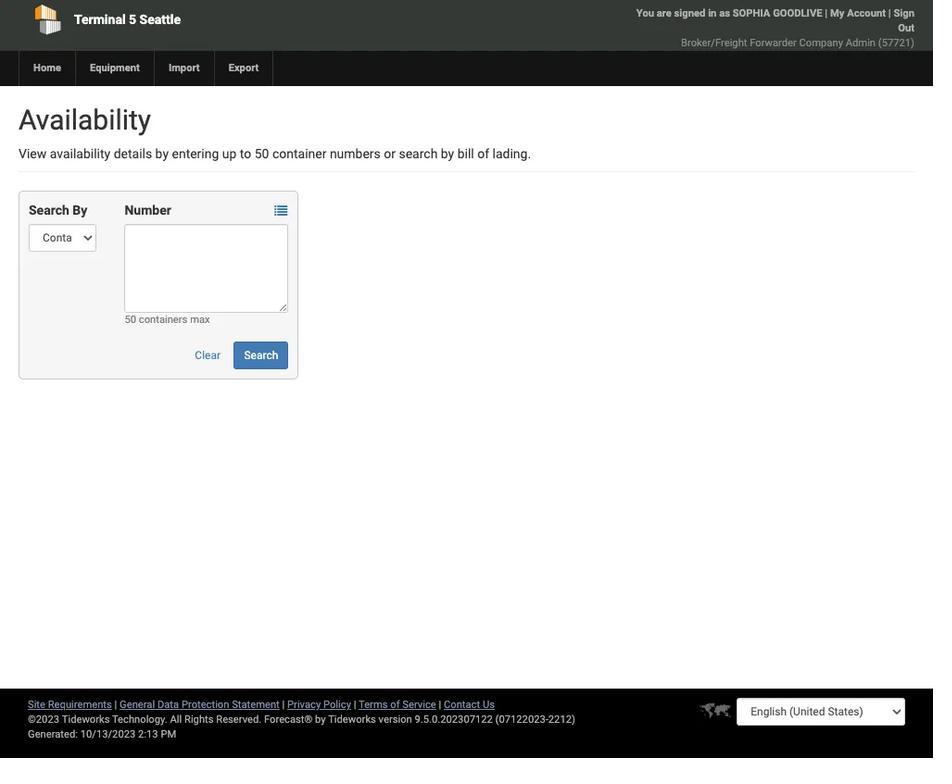 Task type: locate. For each thing, give the bounding box(es) containing it.
©2023 tideworks
[[28, 714, 110, 726]]

policy
[[323, 700, 351, 712]]

1 horizontal spatial by
[[315, 714, 326, 726]]

number
[[125, 203, 171, 218]]

us
[[483, 700, 495, 712]]

clear button
[[185, 342, 231, 370]]

view
[[19, 146, 47, 161]]

protection
[[181, 700, 229, 712]]

by left bill
[[441, 146, 454, 161]]

9.5.0.202307122
[[415, 714, 493, 726]]

availability
[[50, 146, 110, 161]]

terms of service link
[[359, 700, 436, 712]]

lading.
[[492, 146, 531, 161]]

all
[[170, 714, 182, 726]]

(57721)
[[878, 37, 914, 49]]

you
[[636, 7, 654, 19]]

50
[[255, 146, 269, 161], [125, 314, 136, 326]]

1 horizontal spatial of
[[477, 146, 489, 161]]

1 vertical spatial 50
[[125, 314, 136, 326]]

search for search by
[[29, 203, 69, 218]]

| up tideworks
[[354, 700, 356, 712]]

1 vertical spatial of
[[390, 700, 400, 712]]

site
[[28, 700, 45, 712]]

out
[[898, 22, 914, 34]]

forecast®
[[264, 714, 313, 726]]

containers
[[139, 314, 188, 326]]

search left by
[[29, 203, 69, 218]]

site requirements link
[[28, 700, 112, 712]]

sign
[[894, 7, 914, 19]]

admin
[[846, 37, 876, 49]]

1 horizontal spatial search
[[244, 349, 278, 362]]

1 vertical spatial search
[[244, 349, 278, 362]]

search inside button
[[244, 349, 278, 362]]

data
[[157, 700, 179, 712]]

my
[[830, 7, 844, 19]]

by down privacy policy link
[[315, 714, 326, 726]]

statement
[[232, 700, 280, 712]]

0 vertical spatial 50
[[255, 146, 269, 161]]

to
[[240, 146, 251, 161]]

seattle
[[140, 12, 181, 27]]

numbers
[[330, 146, 381, 161]]

terminal 5 seattle link
[[19, 0, 376, 39]]

0 vertical spatial search
[[29, 203, 69, 218]]

| left my
[[825, 7, 827, 19]]

rights
[[184, 714, 214, 726]]

by
[[155, 146, 169, 161], [441, 146, 454, 161], [315, 714, 326, 726]]

service
[[402, 700, 436, 712]]

import
[[169, 62, 200, 74]]

|
[[825, 7, 827, 19], [888, 7, 891, 19], [114, 700, 117, 712], [282, 700, 285, 712], [354, 700, 356, 712], [439, 700, 441, 712]]

2 horizontal spatial by
[[441, 146, 454, 161]]

10/13/2023
[[80, 729, 136, 741]]

terms
[[359, 700, 388, 712]]

of right bill
[[477, 146, 489, 161]]

tideworks
[[328, 714, 376, 726]]

company
[[799, 37, 843, 49]]

(07122023-
[[495, 714, 548, 726]]

details
[[114, 146, 152, 161]]

technology.
[[112, 714, 167, 726]]

of up version
[[390, 700, 400, 712]]

50 left containers
[[125, 314, 136, 326]]

0 horizontal spatial search
[[29, 203, 69, 218]]

are
[[657, 7, 672, 19]]

in
[[708, 7, 717, 19]]

1 horizontal spatial 50
[[255, 146, 269, 161]]

by right details
[[155, 146, 169, 161]]

version
[[379, 714, 412, 726]]

50 right to
[[255, 146, 269, 161]]

generated:
[[28, 729, 78, 741]]

of
[[477, 146, 489, 161], [390, 700, 400, 712]]

show list image
[[275, 205, 288, 218]]

search right "clear" 'button'
[[244, 349, 278, 362]]

max
[[190, 314, 210, 326]]

entering
[[172, 146, 219, 161]]

search
[[29, 203, 69, 218], [244, 349, 278, 362]]

Number text field
[[125, 224, 288, 313]]

0 horizontal spatial of
[[390, 700, 400, 712]]

search
[[399, 146, 438, 161]]

0 horizontal spatial by
[[155, 146, 169, 161]]



Task type: vqa. For each thing, say whether or not it's contained in the screenshot.
Forgot password? Log in
no



Task type: describe. For each thing, give the bounding box(es) containing it.
2:13
[[138, 729, 158, 741]]

general data protection statement link
[[120, 700, 280, 712]]

bill
[[457, 146, 474, 161]]

or
[[384, 146, 396, 161]]

0 vertical spatial of
[[477, 146, 489, 161]]

| up the forecast®
[[282, 700, 285, 712]]

search button
[[234, 342, 288, 370]]

my account link
[[830, 7, 886, 19]]

by inside site requirements | general data protection statement | privacy policy | terms of service | contact us ©2023 tideworks technology. all rights reserved. forecast® by tideworks version 9.5.0.202307122 (07122023-2212) generated: 10/13/2023 2:13 pm
[[315, 714, 326, 726]]

equipment link
[[75, 51, 154, 86]]

home
[[33, 62, 61, 74]]

terminal
[[74, 12, 126, 27]]

site requirements | general data protection statement | privacy policy | terms of service | contact us ©2023 tideworks technology. all rights reserved. forecast® by tideworks version 9.5.0.202307122 (07122023-2212) generated: 10/13/2023 2:13 pm
[[28, 700, 575, 741]]

goodlive
[[773, 7, 822, 19]]

home link
[[19, 51, 75, 86]]

| up 9.5.0.202307122
[[439, 700, 441, 712]]

privacy
[[287, 700, 321, 712]]

of inside site requirements | general data protection statement | privacy policy | terms of service | contact us ©2023 tideworks technology. all rights reserved. forecast® by tideworks version 9.5.0.202307122 (07122023-2212) generated: 10/13/2023 2:13 pm
[[390, 700, 400, 712]]

requirements
[[48, 700, 112, 712]]

50 containers max
[[125, 314, 210, 326]]

sign out link
[[894, 7, 914, 34]]

5
[[129, 12, 136, 27]]

availability
[[19, 104, 151, 136]]

up
[[222, 146, 237, 161]]

by
[[73, 203, 87, 218]]

signed
[[674, 7, 705, 19]]

search by
[[29, 203, 87, 218]]

you are signed in as sophia goodlive | my account | sign out broker/freight forwarder company admin (57721)
[[636, 7, 914, 49]]

equipment
[[90, 62, 140, 74]]

general
[[120, 700, 155, 712]]

| left general
[[114, 700, 117, 712]]

sophia
[[733, 7, 770, 19]]

import link
[[154, 51, 214, 86]]

contact us link
[[444, 700, 495, 712]]

contact
[[444, 700, 480, 712]]

broker/freight
[[681, 37, 747, 49]]

reserved.
[[216, 714, 262, 726]]

pm
[[161, 729, 176, 741]]

privacy policy link
[[287, 700, 351, 712]]

2212)
[[548, 714, 575, 726]]

terminal 5 seattle
[[74, 12, 181, 27]]

container
[[272, 146, 327, 161]]

forwarder
[[750, 37, 797, 49]]

export
[[229, 62, 259, 74]]

as
[[719, 7, 730, 19]]

view availability details by entering up to 50 container numbers or search by bill of lading.
[[19, 146, 531, 161]]

export link
[[214, 51, 273, 86]]

account
[[847, 7, 886, 19]]

clear
[[195, 349, 221, 362]]

| left sign in the right top of the page
[[888, 7, 891, 19]]

search for search
[[244, 349, 278, 362]]

0 horizontal spatial 50
[[125, 314, 136, 326]]



